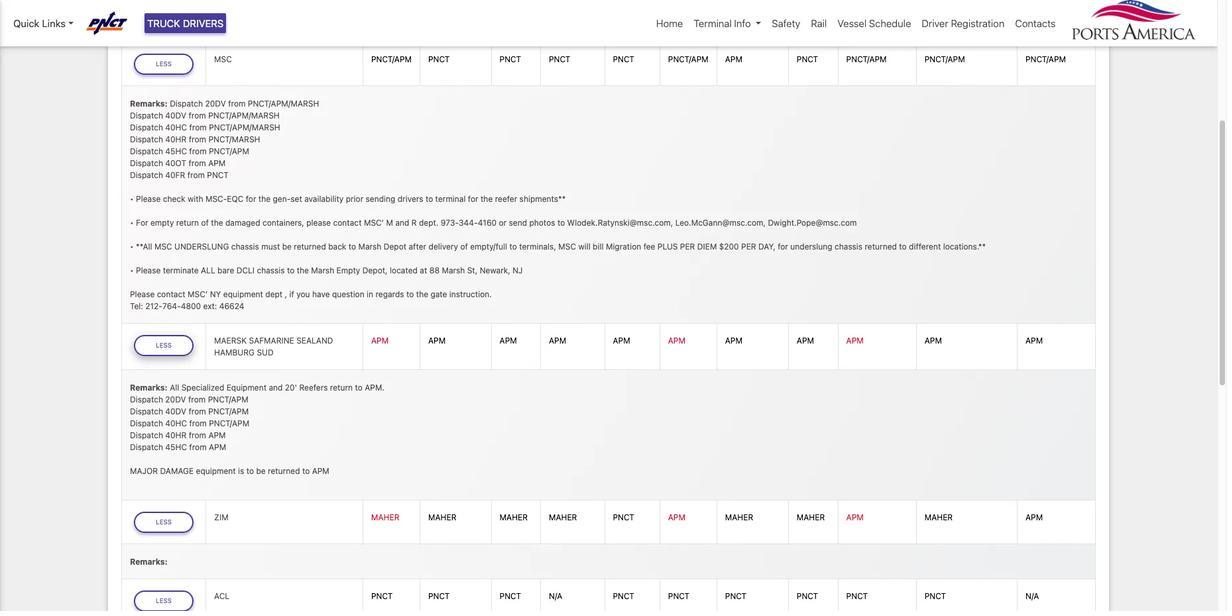 Task type: vqa. For each thing, say whether or not it's contained in the screenshot.
All
yes



Task type: locate. For each thing, give the bounding box(es) containing it.
for
[[136, 218, 148, 228]]

the left gate
[[416, 289, 428, 299]]

40' for 40' dry
[[668, 18, 684, 29]]

vessel schedule link
[[832, 11, 916, 36]]

0 horizontal spatial n/a
[[549, 592, 562, 602]]

high for 45' high cubes
[[1043, 4, 1065, 15]]

6 maher from the left
[[797, 513, 825, 523]]

40hr inside the remarks: all specialized equipment and 20' reefers return to apm. dispatch 20dv from pnct/apm dispatch 40dv from pnct/apm dispatch 40hc from pnct/apm dispatch 40hr from apm dispatch 45hc from apm
[[165, 431, 187, 441]]

apm
[[725, 54, 742, 64], [208, 158, 226, 168], [371, 336, 389, 346], [428, 336, 446, 346], [500, 336, 517, 346], [549, 336, 566, 346], [613, 336, 630, 346], [668, 336, 685, 346], [725, 336, 742, 346], [797, 336, 814, 346], [846, 336, 864, 346], [925, 336, 942, 346], [1026, 336, 1043, 346], [208, 431, 226, 441], [209, 443, 226, 453], [312, 467, 329, 477], [668, 513, 685, 523], [846, 513, 864, 523], [1026, 513, 1043, 523]]

40hr up the damage
[[165, 431, 187, 441]]

return down with
[[176, 218, 199, 228]]

1 • from the top
[[130, 194, 134, 204]]

1 per from the left
[[680, 242, 695, 252]]

1 vertical spatial return
[[330, 383, 353, 393]]

40' up driver on the right top of the page
[[925, 4, 940, 15]]

1 vertical spatial 40hr
[[165, 431, 187, 441]]

msc down shipping
[[214, 54, 232, 64]]

1 40dv from the top
[[165, 110, 186, 120]]

high up driver registration
[[942, 4, 964, 15]]

0 horizontal spatial per
[[680, 242, 695, 252]]

msc' left m at the left top of page
[[364, 218, 384, 228]]

• left check
[[130, 194, 134, 204]]

equipment up 46624
[[223, 289, 263, 299]]

40' up flat
[[797, 4, 812, 15]]

major damage equipment is to be returned to apm
[[130, 467, 329, 477]]

0 vertical spatial 20dv
[[205, 99, 226, 108]]

4 less button from the top
[[134, 592, 194, 612]]

0 horizontal spatial cubes
[[846, 18, 875, 29]]

cubes for 40'
[[846, 18, 875, 29]]

marsh up depot,
[[358, 242, 381, 252]]

less button for acl
[[134, 592, 194, 612]]

reefers inside 40' high cube reefers
[[925, 18, 960, 29]]

0 vertical spatial please
[[136, 194, 161, 204]]

msc-
[[205, 194, 227, 204]]

dispatch
[[170, 99, 203, 108], [130, 110, 163, 120], [130, 122, 163, 132], [130, 134, 163, 144], [130, 146, 163, 156], [130, 158, 163, 168], [130, 170, 163, 180], [130, 395, 163, 405], [130, 407, 163, 417], [130, 419, 163, 429], [130, 431, 163, 441], [130, 443, 163, 453]]

1 vertical spatial of
[[460, 242, 468, 252]]

day,
[[758, 242, 776, 252]]

for
[[246, 194, 256, 204], [468, 194, 478, 204], [778, 242, 788, 252]]

40' inside 40' high cubes
[[846, 4, 862, 15]]

1 horizontal spatial return
[[330, 383, 353, 393]]

40' for 40' open tops
[[725, 4, 741, 15]]

less down the damage
[[156, 519, 172, 526]]

•  for empty return of the damaged containers, please contact msc' m and r dept. 973-344-4160 or send photos  to wlodek.ratynski@msc.com, leo.mcgann@msc.com, dwight.pope@msc.com
[[130, 218, 857, 228]]

0 vertical spatial of
[[201, 218, 209, 228]]

contact up 764-
[[157, 289, 185, 299]]

40hc up 40ot
[[165, 122, 187, 132]]

please
[[136, 194, 161, 204], [136, 266, 161, 276], [130, 289, 155, 299]]

1 45hc from the top
[[165, 146, 187, 156]]

1 vertical spatial 45hc
[[165, 443, 187, 453]]

remarks: for 40hc
[[130, 99, 168, 108]]

1 vertical spatial please
[[136, 266, 161, 276]]

locations.**
[[943, 242, 986, 252]]

45hc inside the remarks: all specialized equipment and 20' reefers return to apm. dispatch 20dv from pnct/apm dispatch 40dv from pnct/apm dispatch 40hc from pnct/apm dispatch 40hr from apm dispatch 45hc from apm
[[165, 443, 187, 453]]

0 vertical spatial contact
[[333, 218, 362, 228]]

per
[[680, 242, 695, 252], [741, 242, 756, 252]]

quick
[[13, 17, 39, 29]]

delivery
[[429, 242, 458, 252]]

less button for msc
[[134, 54, 194, 75]]

eqc
[[227, 194, 244, 204]]

equipment left the is
[[196, 467, 236, 477]]

of up the underslung
[[201, 218, 209, 228]]

2 cubes from the left
[[1026, 18, 1055, 29]]

0 vertical spatial 40hr
[[165, 134, 187, 144]]

reefers inside the remarks: all specialized equipment and 20' reefers return to apm. dispatch 20dv from pnct/apm dispatch 40dv from pnct/apm dispatch 40hc from pnct/apm dispatch 40hr from apm dispatch 45hc from apm
[[299, 383, 328, 393]]

2 40dv from the top
[[165, 407, 186, 417]]

1 vertical spatial 40hc
[[165, 419, 187, 429]]

45hc up 40ot
[[165, 146, 187, 156]]

1 high from the left
[[864, 4, 886, 15]]

40' for 40' high cube reefers
[[925, 4, 940, 15]]

20dv down "all"
[[165, 395, 186, 405]]

5 maher from the left
[[725, 513, 753, 523]]

2 40hc from the top
[[165, 419, 187, 429]]

1 horizontal spatial be
[[282, 242, 292, 252]]

reefers
[[925, 18, 960, 29], [299, 383, 328, 393]]

0 horizontal spatial for
[[246, 194, 256, 204]]

less for zim
[[156, 519, 172, 526]]

less button down 764-
[[134, 336, 194, 357]]

less left acl
[[156, 598, 172, 605]]

per left diem
[[680, 242, 695, 252]]

specialized
[[181, 383, 224, 393]]

high for 40' high cubes
[[864, 4, 886, 15]]

40'
[[725, 4, 741, 15], [797, 4, 812, 15], [846, 4, 862, 15], [925, 4, 940, 15], [668, 18, 684, 29]]

marsh right 88 at the top left
[[442, 266, 465, 276]]

back
[[328, 242, 346, 252]]

45hc up the damage
[[165, 443, 187, 453]]

1 horizontal spatial 20dv
[[205, 99, 226, 108]]

shipping
[[214, 18, 255, 29]]

2 45hc from the top
[[165, 443, 187, 453]]

set
[[291, 194, 302, 204]]

2 per from the left
[[741, 242, 756, 252]]

1 vertical spatial msc'
[[188, 289, 208, 299]]

be right the is
[[256, 467, 266, 477]]

**all
[[136, 242, 152, 252]]

for right terminal
[[468, 194, 478, 204]]

of right the delivery
[[460, 242, 468, 252]]

high inside 40' high cubes
[[864, 4, 886, 15]]

chassis down must
[[257, 266, 285, 276]]

diem
[[697, 242, 717, 252]]

• left for in the top of the page
[[130, 218, 134, 228]]

containers,
[[262, 218, 304, 228]]

0 vertical spatial 40hc
[[165, 122, 187, 132]]

2 less button from the top
[[134, 336, 194, 357]]

sending
[[366, 194, 395, 204]]

less button left acl
[[134, 592, 194, 612]]

0 horizontal spatial msc'
[[188, 289, 208, 299]]

0 vertical spatial 40dv
[[165, 110, 186, 120]]

0 vertical spatial equipment
[[223, 289, 263, 299]]

high
[[864, 4, 886, 15], [942, 4, 964, 15], [1043, 4, 1065, 15]]

cubes inside 45' high cubes
[[1026, 18, 1055, 29]]

0 horizontal spatial of
[[201, 218, 209, 228]]

and
[[395, 218, 409, 228], [269, 383, 283, 393]]

20dv up pnct/marsh
[[205, 99, 226, 108]]

empty/full
[[470, 242, 507, 252]]

1 horizontal spatial reefers
[[925, 18, 960, 29]]

1 horizontal spatial marsh
[[358, 242, 381, 252]]

pnct/apm/marsh
[[248, 99, 319, 108], [208, 110, 280, 120], [209, 122, 280, 132]]

per left day,
[[741, 242, 756, 252]]

the
[[258, 194, 271, 204], [481, 194, 493, 204], [211, 218, 223, 228], [297, 266, 309, 276], [416, 289, 428, 299]]

the left 'gen-'
[[258, 194, 271, 204]]

4 • from the top
[[130, 266, 134, 276]]

40' left dry
[[668, 18, 684, 29]]

2 horizontal spatial high
[[1043, 4, 1065, 15]]

40' inside 40' high cube reefers
[[925, 4, 940, 15]]

1 horizontal spatial n/a
[[1026, 592, 1039, 602]]

contact inside please contact msc' ny equipment dept , if you have question in regards to the gate instruction. tel: 212-764-4800 ext: 46624
[[157, 289, 185, 299]]

2 remarks: from the top
[[130, 383, 168, 393]]

1 vertical spatial reefers
[[299, 383, 328, 393]]

truck drivers link
[[145, 13, 226, 33]]

apm.
[[365, 383, 384, 393]]

0 vertical spatial msc'
[[364, 218, 384, 228]]

links
[[42, 17, 66, 29]]

high for 40' high cube reefers
[[942, 4, 964, 15]]

less button for zim
[[134, 513, 194, 534]]

40hc
[[165, 122, 187, 132], [165, 419, 187, 429]]

return inside the remarks: all specialized equipment and 20' reefers return to apm. dispatch 20dv from pnct/apm dispatch 40dv from pnct/apm dispatch 40hc from pnct/apm dispatch 40hr from apm dispatch 45hc from apm
[[330, 383, 353, 393]]

4 less from the top
[[156, 598, 172, 605]]

from
[[228, 99, 246, 108], [189, 110, 206, 120], [189, 122, 207, 132], [189, 134, 206, 144], [189, 146, 207, 156], [189, 158, 206, 168], [187, 170, 205, 180], [188, 395, 206, 405], [189, 407, 206, 417], [189, 419, 207, 429], [189, 431, 206, 441], [189, 443, 207, 453]]

msc left will
[[558, 242, 576, 252]]

return left apm.
[[330, 383, 353, 393]]

contacts
[[1015, 17, 1056, 29]]

to inside please contact msc' ny equipment dept , if you have question in regards to the gate instruction. tel: 212-764-4800 ext: 46624
[[406, 289, 414, 299]]

2 less from the top
[[156, 342, 172, 349]]

40' inside 40' open tops
[[725, 4, 741, 15]]

2 vertical spatial remarks:
[[130, 557, 168, 567]]

0 horizontal spatial 20dv
[[165, 395, 186, 405]]

dcli
[[236, 266, 255, 276]]

and left 20'
[[269, 383, 283, 393]]

remarks: for dispatch
[[130, 383, 168, 393]]

1 vertical spatial pnct/apm/marsh
[[208, 110, 280, 120]]

2 vertical spatial please
[[130, 289, 155, 299]]

equipment
[[223, 289, 263, 299], [196, 467, 236, 477]]

less button down truck on the top
[[134, 54, 194, 75]]

1 cubes from the left
[[846, 18, 875, 29]]

1 vertical spatial 20dv
[[165, 395, 186, 405]]

marsh
[[358, 242, 381, 252], [311, 266, 334, 276], [442, 266, 465, 276]]

msc right **all
[[154, 242, 172, 252]]

less button down the damage
[[134, 513, 194, 534]]

2 high from the left
[[942, 4, 964, 15]]

marsh up have on the top left
[[311, 266, 334, 276]]

high inside 45' high cubes
[[1043, 4, 1065, 15]]

40hc down "all"
[[165, 419, 187, 429]]

be right must
[[282, 242, 292, 252]]

shipping line
[[214, 18, 276, 29]]

0 vertical spatial and
[[395, 218, 409, 228]]

terminal info
[[694, 17, 751, 29]]

1 less button from the top
[[134, 54, 194, 75]]

40' up vessel
[[846, 4, 862, 15]]

46624
[[219, 301, 244, 311]]

and inside the remarks: all specialized equipment and 20' reefers return to apm. dispatch 20dv from pnct/apm dispatch 40dv from pnct/apm dispatch 40hc from pnct/apm dispatch 40hr from apm dispatch 45hc from apm
[[269, 383, 283, 393]]

pnct/apm
[[371, 54, 412, 64], [668, 54, 709, 64], [846, 54, 887, 64], [925, 54, 965, 64], [1026, 54, 1066, 64], [209, 146, 249, 156], [208, 395, 248, 405], [208, 407, 249, 417], [209, 419, 249, 429]]

less
[[156, 60, 172, 68], [156, 342, 172, 349], [156, 519, 172, 526], [156, 598, 172, 605]]

0 vertical spatial be
[[282, 242, 292, 252]]

1 horizontal spatial high
[[942, 4, 964, 15]]

1 40hc from the top
[[165, 122, 187, 132]]

• for • **all msc underslung chassis must be returned back to marsh depot after delivery of empty/full to terminals, msc will bill migration fee plus per diem $200 per day, for underslung chassis returned to different locations.**
[[130, 242, 134, 252]]

empty
[[150, 218, 174, 228]]

40' up the tops
[[725, 4, 741, 15]]

2 maher from the left
[[428, 513, 456, 523]]

contact down • please check with msc-eqc for the gen-set availability prior sending drivers to terminal for the reefer shipments**
[[333, 218, 362, 228]]

high up vessel schedule
[[864, 4, 886, 15]]

msc' up 4800
[[188, 289, 208, 299]]

• left **all
[[130, 242, 134, 252]]

major
[[130, 467, 158, 477]]

40dv
[[165, 110, 186, 120], [165, 407, 186, 417]]

0 horizontal spatial reefers
[[299, 383, 328, 393]]

40' inside 40' flat
[[797, 4, 812, 15]]

0 horizontal spatial be
[[256, 467, 266, 477]]

pnct inside remarks: dispatch 20dv from pnct/apm/marsh dispatch 40dv from pnct/apm/marsh dispatch 40hc from pnct/apm/marsh dispatch 40hr from pnct/marsh dispatch 45hc from pnct/apm dispatch 40ot from apm dispatch 40fr from pnct
[[207, 170, 229, 180]]

less down 764-
[[156, 342, 172, 349]]

3 less from the top
[[156, 519, 172, 526]]

40dv down "all"
[[165, 407, 186, 417]]

2 40hr from the top
[[165, 431, 187, 441]]

1 horizontal spatial cubes
[[1026, 18, 1055, 29]]

equipment inside please contact msc' ny equipment dept , if you have question in regards to the gate instruction. tel: 212-764-4800 ext: 46624
[[223, 289, 263, 299]]

remarks: inside the remarks: all specialized equipment and 20' reefers return to apm. dispatch 20dv from pnct/apm dispatch 40dv from pnct/apm dispatch 40hc from pnct/apm dispatch 40hr from apm dispatch 45hc from apm
[[130, 383, 168, 393]]

contact
[[333, 218, 362, 228], [157, 289, 185, 299]]

1 40hr from the top
[[165, 134, 187, 144]]

0 vertical spatial remarks:
[[130, 99, 168, 108]]

40hc inside the remarks: all specialized equipment and 20' reefers return to apm. dispatch 20dv from pnct/apm dispatch 40dv from pnct/apm dispatch 40hc from pnct/apm dispatch 40hr from apm dispatch 45hc from apm
[[165, 419, 187, 429]]

all
[[170, 383, 179, 393]]

and left r at top
[[395, 218, 409, 228]]

40ot
[[165, 158, 186, 168]]

high right 45'
[[1043, 4, 1065, 15]]

3 • from the top
[[130, 242, 134, 252]]

cubes inside 40' high cubes
[[846, 18, 875, 29]]

•
[[130, 194, 134, 204], [130, 218, 134, 228], [130, 242, 134, 252], [130, 266, 134, 276]]

• up tel:
[[130, 266, 134, 276]]

3 less button from the top
[[134, 513, 194, 534]]

1 remarks: from the top
[[130, 99, 168, 108]]

45' high cubes
[[1026, 4, 1065, 29]]

terminal
[[694, 17, 732, 29]]

0 horizontal spatial contact
[[157, 289, 185, 299]]

m
[[386, 218, 393, 228]]

2 horizontal spatial msc
[[558, 242, 576, 252]]

1 less from the top
[[156, 60, 172, 68]]

7 maher from the left
[[925, 513, 953, 523]]

schedule
[[869, 17, 911, 29]]

0 horizontal spatial return
[[176, 218, 199, 228]]

gate
[[431, 289, 447, 299]]

40hr up 40ot
[[165, 134, 187, 144]]

1 vertical spatial 40dv
[[165, 407, 186, 417]]

1 vertical spatial contact
[[157, 289, 185, 299]]

for right day,
[[778, 242, 788, 252]]

1 horizontal spatial of
[[460, 242, 468, 252]]

0 horizontal spatial and
[[269, 383, 283, 393]]

to
[[426, 194, 433, 204], [557, 218, 565, 228], [349, 242, 356, 252], [509, 242, 517, 252], [899, 242, 907, 252], [287, 266, 295, 276], [406, 289, 414, 299], [355, 383, 363, 393], [246, 467, 254, 477], [302, 467, 310, 477]]

high inside 40' high cube reefers
[[942, 4, 964, 15]]

20'
[[285, 383, 297, 393]]

please up for in the top of the page
[[136, 194, 161, 204]]

0 vertical spatial return
[[176, 218, 199, 228]]

1 vertical spatial and
[[269, 383, 283, 393]]

3 high from the left
[[1043, 4, 1065, 15]]

quick links link
[[13, 16, 73, 31]]

less down truck on the top
[[156, 60, 172, 68]]

2 vertical spatial pnct/apm/marsh
[[209, 122, 280, 132]]

0 vertical spatial 45hc
[[165, 146, 187, 156]]

for right eqc
[[246, 194, 256, 204]]

msc
[[214, 54, 232, 64], [154, 242, 172, 252], [558, 242, 576, 252]]

at
[[420, 266, 427, 276]]

1 horizontal spatial per
[[741, 242, 756, 252]]

2 • from the top
[[130, 218, 134, 228]]

contacts link
[[1010, 11, 1061, 36]]

40' flat
[[797, 4, 814, 29]]

40dv up 40ot
[[165, 110, 186, 120]]

remarks: inside remarks: dispatch 20dv from pnct/apm/marsh dispatch 40dv from pnct/apm/marsh dispatch 40hc from pnct/apm/marsh dispatch 40hr from pnct/marsh dispatch 45hc from pnct/apm dispatch 40ot from apm dispatch 40fr from pnct
[[130, 99, 168, 108]]

0 vertical spatial reefers
[[925, 18, 960, 29]]

apm inside remarks: dispatch 20dv from pnct/apm/marsh dispatch 40dv from pnct/apm/marsh dispatch 40hc from pnct/apm/marsh dispatch 40hr from pnct/marsh dispatch 45hc from pnct/apm dispatch 40ot from apm dispatch 40fr from pnct
[[208, 158, 226, 168]]

40dv inside remarks: dispatch 20dv from pnct/apm/marsh dispatch 40dv from pnct/apm/marsh dispatch 40hc from pnct/apm/marsh dispatch 40hr from pnct/marsh dispatch 45hc from pnct/apm dispatch 40ot from apm dispatch 40fr from pnct
[[165, 110, 186, 120]]

of
[[201, 218, 209, 228], [460, 242, 468, 252]]

please up tel:
[[130, 289, 155, 299]]

1 horizontal spatial msc
[[214, 54, 232, 64]]

0 horizontal spatial high
[[864, 4, 886, 15]]

• please terminate all bare dcli chassis to the marsh empty depot, located at 88 marsh st, newark, nj
[[130, 266, 523, 276]]

0 horizontal spatial marsh
[[311, 266, 334, 276]]

20dv inside the remarks: all specialized equipment and 20' reefers return to apm. dispatch 20dv from pnct/apm dispatch 40dv from pnct/apm dispatch 40hc from pnct/apm dispatch 40hr from apm dispatch 45hc from apm
[[165, 395, 186, 405]]

1 maher from the left
[[371, 513, 399, 523]]

1 vertical spatial remarks:
[[130, 383, 168, 393]]

please down **all
[[136, 266, 161, 276]]

pnct/marsh
[[208, 134, 260, 144]]

less button
[[134, 54, 194, 75], [134, 336, 194, 357], [134, 513, 194, 534], [134, 592, 194, 612]]



Task type: describe. For each thing, give the bounding box(es) containing it.
returned right the is
[[268, 467, 300, 477]]

40' for 40' high cubes
[[846, 4, 862, 15]]

returned down please
[[294, 242, 326, 252]]

empty
[[336, 266, 360, 276]]

with
[[188, 194, 203, 204]]

damage
[[160, 467, 194, 477]]

less button for maersk safmarine sealand hamburg sud
[[134, 336, 194, 357]]

remarks: all specialized equipment and 20' reefers return to apm. dispatch 20dv from pnct/apm dispatch 40dv from pnct/apm dispatch 40hc from pnct/apm dispatch 40hr from apm dispatch 45hc from apm
[[130, 383, 384, 453]]

gen-
[[273, 194, 291, 204]]

driver registration link
[[916, 11, 1010, 36]]

hamburg
[[214, 348, 255, 358]]

located
[[390, 266, 418, 276]]

40' dry
[[668, 18, 702, 29]]

764-
[[162, 301, 181, 311]]

212-
[[145, 301, 162, 311]]

depot,
[[362, 266, 388, 276]]

acl
[[214, 592, 229, 602]]

maersk
[[214, 336, 247, 346]]

1 n/a from the left
[[549, 592, 562, 602]]

reefer
[[495, 194, 517, 204]]

underslung
[[174, 242, 229, 252]]

info
[[734, 17, 751, 29]]

40dv inside the remarks: all specialized equipment and 20' reefers return to apm. dispatch 20dv from pnct/apm dispatch 40dv from pnct/apm dispatch 40hc from pnct/apm dispatch 40hr from apm dispatch 45hc from apm
[[165, 407, 186, 417]]

to inside the remarks: all specialized equipment and 20' reefers return to apm. dispatch 20dv from pnct/apm dispatch 40dv from pnct/apm dispatch 40hc from pnct/apm dispatch 40hr from apm dispatch 45hc from apm
[[355, 383, 363, 393]]

1 horizontal spatial msc'
[[364, 218, 384, 228]]

rail link
[[806, 11, 832, 36]]

truck drivers
[[147, 17, 224, 29]]

dept.
[[419, 218, 439, 228]]

safety
[[772, 17, 800, 29]]

• for • please check with msc-eqc for the gen-set availability prior sending drivers to terminal for the reefer shipments**
[[130, 194, 134, 204]]

st,
[[467, 266, 477, 276]]

4160
[[478, 218, 497, 228]]

terminal info link
[[688, 11, 767, 36]]

plus
[[657, 242, 678, 252]]

prior
[[346, 194, 363, 204]]

40hc inside remarks: dispatch 20dv from pnct/apm/marsh dispatch 40dv from pnct/apm/marsh dispatch 40hc from pnct/apm/marsh dispatch 40hr from pnct/marsh dispatch 45hc from pnct/apm dispatch 40ot from apm dispatch 40fr from pnct
[[165, 122, 187, 132]]

nj
[[513, 266, 523, 276]]

fee
[[643, 242, 655, 252]]

after
[[409, 242, 426, 252]]

ny
[[210, 289, 221, 299]]

please
[[306, 218, 331, 228]]

bill
[[593, 242, 604, 252]]

0 horizontal spatial msc
[[154, 242, 172, 252]]

if
[[289, 289, 294, 299]]

rail
[[811, 17, 827, 29]]

chassis right underslung
[[835, 242, 863, 252]]

4800
[[181, 301, 201, 311]]

pnct/apm inside remarks: dispatch 20dv from pnct/apm/marsh dispatch 40dv from pnct/apm/marsh dispatch 40hc from pnct/apm/marsh dispatch 40hr from pnct/marsh dispatch 45hc from pnct/apm dispatch 40ot from apm dispatch 40fr from pnct
[[209, 146, 249, 156]]

cubes for 45'
[[1026, 18, 1055, 29]]

tel:
[[130, 301, 143, 311]]

please for terminate
[[136, 266, 161, 276]]

must
[[261, 242, 280, 252]]

instruction.
[[449, 289, 492, 299]]

40' high cube reefers
[[925, 4, 990, 29]]

please inside please contact msc' ny equipment dept , if you have question in regards to the gate instruction. tel: 212-764-4800 ext: 46624
[[130, 289, 155, 299]]

you
[[296, 289, 310, 299]]

returned left different
[[865, 242, 897, 252]]

check
[[163, 194, 185, 204]]

line
[[257, 18, 276, 29]]

vessel
[[837, 17, 867, 29]]

dept
[[265, 289, 283, 299]]

4 maher from the left
[[549, 513, 577, 523]]

tops
[[725, 18, 747, 29]]

chassis up dcli
[[231, 242, 259, 252]]

the inside please contact msc' ny equipment dept , if you have question in regards to the gate instruction. tel: 212-764-4800 ext: 46624
[[416, 289, 428, 299]]

the left reefer
[[481, 194, 493, 204]]

3 maher from the left
[[500, 513, 528, 523]]

safmarine
[[249, 336, 294, 346]]

open
[[743, 4, 767, 15]]

,
[[285, 289, 287, 299]]

r
[[412, 218, 417, 228]]

the up you
[[297, 266, 309, 276]]

1 horizontal spatial and
[[395, 218, 409, 228]]

home
[[656, 17, 683, 29]]

equipment
[[227, 383, 267, 393]]

1 horizontal spatial for
[[468, 194, 478, 204]]

• for • please terminate all bare dcli chassis to the marsh empty depot, located at 88 marsh st, newark, nj
[[130, 266, 134, 276]]

1 vertical spatial be
[[256, 467, 266, 477]]

40fr
[[165, 170, 185, 180]]

40hr inside remarks: dispatch 20dv from pnct/apm/marsh dispatch 40dv from pnct/apm/marsh dispatch 40hc from pnct/apm/marsh dispatch 40hr from pnct/marsh dispatch 45hc from pnct/apm dispatch 40ot from apm dispatch 40fr from pnct
[[165, 134, 187, 144]]

terminate
[[163, 266, 199, 276]]

leo.mcgann@msc.com,
[[675, 218, 766, 228]]

registration
[[951, 17, 1005, 29]]

or
[[499, 218, 507, 228]]

msc' inside please contact msc' ny equipment dept , if you have question in regards to the gate instruction. tel: 212-764-4800 ext: 46624
[[188, 289, 208, 299]]

migration
[[606, 242, 641, 252]]

safety link
[[767, 11, 806, 36]]

3 remarks: from the top
[[130, 557, 168, 567]]

40' open tops
[[725, 4, 767, 29]]

cube
[[966, 4, 990, 15]]

drivers
[[183, 17, 224, 29]]

• for •  for empty return of the damaged containers, please contact msc' m and r dept. 973-344-4160 or send photos  to wlodek.ratynski@msc.com, leo.mcgann@msc.com, dwight.pope@msc.com
[[130, 218, 134, 228]]

45hc inside remarks: dispatch 20dv from pnct/apm/marsh dispatch 40dv from pnct/apm/marsh dispatch 40hc from pnct/apm/marsh dispatch 40hr from pnct/marsh dispatch 45hc from pnct/apm dispatch 40ot from apm dispatch 40fr from pnct
[[165, 146, 187, 156]]

0 vertical spatial pnct/apm/marsh
[[248, 99, 319, 108]]

underslung
[[790, 242, 832, 252]]

wlodek.ratynski@msc.com,
[[567, 218, 673, 228]]

less for msc
[[156, 60, 172, 68]]

2 horizontal spatial for
[[778, 242, 788, 252]]

shipments**
[[519, 194, 566, 204]]

2 n/a from the left
[[1026, 592, 1039, 602]]

regards
[[376, 289, 404, 299]]

please contact msc' ny equipment dept , if you have question in regards to the gate instruction. tel: 212-764-4800 ext: 46624
[[130, 289, 492, 311]]

all
[[201, 266, 215, 276]]

driver registration
[[922, 17, 1005, 29]]

photos
[[529, 218, 555, 228]]

the down the msc-
[[211, 218, 223, 228]]

damaged
[[225, 218, 260, 228]]

different
[[909, 242, 941, 252]]

less for acl
[[156, 598, 172, 605]]

terminal
[[435, 194, 466, 204]]

344-
[[459, 218, 478, 228]]

1 vertical spatial equipment
[[196, 467, 236, 477]]

please for check
[[136, 194, 161, 204]]

bare
[[218, 266, 234, 276]]

40' for 40' flat
[[797, 4, 812, 15]]

less for maersk safmarine sealand hamburg sud
[[156, 342, 172, 349]]

send
[[509, 218, 527, 228]]

20dv inside remarks: dispatch 20dv from pnct/apm/marsh dispatch 40dv from pnct/apm/marsh dispatch 40hc from pnct/apm/marsh dispatch 40hr from pnct/marsh dispatch 45hc from pnct/apm dispatch 40ot from apm dispatch 40fr from pnct
[[205, 99, 226, 108]]

home link
[[651, 11, 688, 36]]

driver
[[922, 17, 948, 29]]

• please check with msc-eqc for the gen-set availability prior sending drivers to terminal for the reefer shipments**
[[130, 194, 566, 204]]

1 horizontal spatial contact
[[333, 218, 362, 228]]

973-
[[441, 218, 459, 228]]

zim
[[214, 513, 228, 523]]

terminals,
[[519, 242, 556, 252]]

availability
[[304, 194, 344, 204]]

40' high cubes
[[846, 4, 886, 29]]

vessel schedule
[[837, 17, 911, 29]]

sud
[[257, 348, 274, 358]]

2 horizontal spatial marsh
[[442, 266, 465, 276]]



